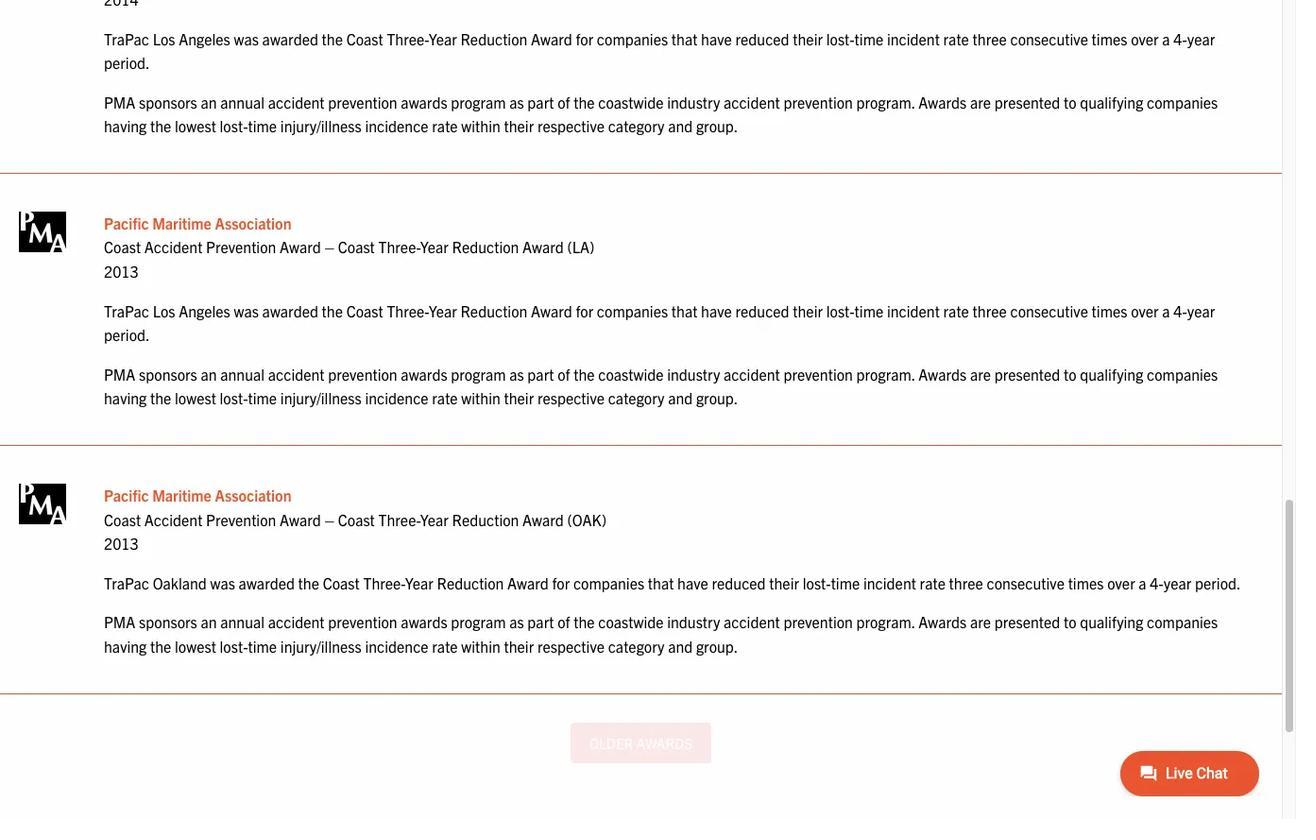 Task type: vqa. For each thing, say whether or not it's contained in the screenshot.
incident
yes



Task type: locate. For each thing, give the bounding box(es) containing it.
2 as from the top
[[509, 365, 524, 383]]

and
[[668, 116, 693, 135], [668, 389, 693, 408], [668, 637, 693, 656]]

1 vertical spatial pma
[[104, 365, 136, 383]]

1 vertical spatial coastwide
[[598, 365, 664, 383]]

and for pacific maritime association coast accident prevention award – coast three-year reduction award (la) 2013
[[668, 389, 693, 408]]

year
[[429, 29, 457, 48], [420, 238, 449, 257], [429, 301, 457, 320], [420, 510, 449, 529], [405, 573, 434, 592]]

3 group. from the top
[[696, 637, 738, 656]]

0 vertical spatial part
[[528, 92, 554, 111]]

3 lowest from the top
[[175, 637, 216, 656]]

2013
[[104, 262, 139, 281], [104, 534, 139, 553]]

trapac oakland was awarded the coast three-year reduction award for companies that have reduced their lost-time incident rate three consecutive times over a 4-year period.
[[104, 573, 1241, 592]]

2 pma from the top
[[104, 365, 136, 383]]

incidence for (oak)
[[365, 637, 429, 656]]

category for pacific maritime association coast accident prevention award – coast three-year reduction award (la) 2013
[[608, 389, 665, 408]]

0 vertical spatial accident
[[144, 238, 203, 257]]

2 vertical spatial category
[[608, 637, 665, 656]]

awards
[[919, 92, 967, 111], [919, 365, 967, 383], [919, 613, 967, 632], [637, 734, 693, 752]]

0 vertical spatial incidence
[[365, 116, 429, 135]]

1 trapac from the top
[[104, 29, 149, 48]]

2 are from the top
[[970, 365, 991, 383]]

having for pacific maritime association coast accident prevention award – coast three-year reduction award (oak) 2013
[[104, 637, 147, 656]]

2 of from the top
[[558, 365, 570, 383]]

injury/illness for pacific maritime association coast accident prevention award – coast three-year reduction award (la) 2013
[[280, 389, 362, 408]]

a
[[1163, 29, 1170, 48], [1163, 301, 1170, 320], [1139, 573, 1147, 592]]

2 pma sponsors an annual accident prevention awards program as part of the coastwide industry accident prevention program. awards are presented to qualifying companies having the lowest lost-time injury/illness incidence rate within their respective category and group. from the top
[[104, 365, 1218, 408]]

2 and from the top
[[668, 389, 693, 408]]

3 injury/illness from the top
[[280, 637, 362, 656]]

group.
[[696, 116, 738, 135], [696, 389, 738, 408], [696, 637, 738, 656]]

2 industry from the top
[[667, 365, 720, 383]]

maritime inside pacific maritime association coast accident prevention award – coast three-year reduction award (la) 2013
[[152, 213, 212, 232]]

3 pma from the top
[[104, 613, 136, 632]]

consecutive
[[1011, 29, 1088, 48], [1011, 301, 1088, 320], [987, 573, 1065, 592]]

0 vertical spatial program.
[[857, 92, 915, 111]]

1 vertical spatial presented
[[995, 365, 1060, 383]]

2 vertical spatial coastwide
[[598, 613, 664, 632]]

3 an from the top
[[201, 613, 217, 632]]

2 vertical spatial as
[[509, 613, 524, 632]]

3 category from the top
[[608, 637, 665, 656]]

0 vertical spatial los
[[153, 29, 175, 48]]

0 vertical spatial reduced
[[736, 29, 790, 48]]

0 vertical spatial prevention
[[206, 238, 276, 257]]

1 vertical spatial pacific
[[104, 486, 149, 505]]

1 vertical spatial –
[[324, 510, 335, 529]]

awards for (oak)
[[401, 613, 448, 632]]

2 vertical spatial to
[[1064, 613, 1077, 632]]

2 an from the top
[[201, 365, 217, 383]]

1 vertical spatial angeles
[[179, 301, 230, 320]]

trapac
[[104, 29, 149, 48], [104, 301, 149, 320], [104, 573, 149, 592]]

1 maritime from the top
[[152, 213, 212, 232]]

2 annual from the top
[[220, 365, 265, 383]]

association inside "pacific maritime association coast accident prevention award – coast three-year reduction award (oak) 2013"
[[215, 486, 292, 505]]

reduction
[[461, 29, 528, 48], [452, 238, 519, 257], [461, 301, 528, 320], [452, 510, 519, 529], [437, 573, 504, 592]]

time
[[855, 29, 884, 48], [248, 116, 277, 135], [855, 301, 884, 320], [248, 389, 277, 408], [831, 573, 860, 592], [248, 637, 277, 656]]

3 trapac from the top
[[104, 573, 149, 592]]

2 vertical spatial pma
[[104, 613, 136, 632]]

incidence
[[365, 116, 429, 135], [365, 389, 429, 408], [365, 637, 429, 656]]

prevention for awarded
[[206, 510, 276, 529]]

are for pacific maritime association coast accident prevention award – coast three-year reduction award (la) 2013
[[970, 365, 991, 383]]

2 2013 from the top
[[104, 534, 139, 553]]

2 vertical spatial presented
[[995, 613, 1060, 632]]

rate
[[944, 29, 969, 48], [432, 116, 458, 135], [944, 301, 969, 320], [432, 389, 458, 408], [920, 573, 946, 592], [432, 637, 458, 656]]

older
[[590, 734, 633, 752]]

annual
[[220, 92, 265, 111], [220, 365, 265, 383], [220, 613, 265, 632]]

0 vertical spatial qualifying
[[1080, 92, 1144, 111]]

2 program from the top
[[451, 365, 506, 383]]

2 injury/illness from the top
[[280, 389, 362, 408]]

0 vertical spatial to
[[1064, 92, 1077, 111]]

3 pma sponsors an annual accident prevention awards program as part of the coastwide industry accident prevention program. awards are presented to qualifying companies having the lowest lost-time injury/illness incidence rate within their respective category and group. from the top
[[104, 613, 1218, 656]]

3 having from the top
[[104, 637, 147, 656]]

0 vertical spatial trapac los angeles was awarded the coast three-year reduction award for companies that have reduced their lost-time incident rate three consecutive times over a 4-year period.
[[104, 29, 1215, 72]]

1 vertical spatial sponsors
[[139, 365, 197, 383]]

having
[[104, 116, 147, 135], [104, 389, 147, 408], [104, 637, 147, 656]]

1 vertical spatial have
[[701, 301, 732, 320]]

coastwide for pacific maritime association coast accident prevention award – coast three-year reduction award (la) 2013
[[598, 365, 664, 383]]

3 incidence from the top
[[365, 637, 429, 656]]

2013 inside "pacific maritime association coast accident prevention award – coast three-year reduction award (oak) 2013"
[[104, 534, 139, 553]]

1 vertical spatial within
[[461, 389, 501, 408]]

that
[[672, 29, 698, 48], [672, 301, 698, 320], [648, 573, 674, 592]]

presented for pacific maritime association coast accident prevention award – coast three-year reduction award (la) 2013
[[995, 365, 1060, 383]]

2 respective from the top
[[538, 389, 605, 408]]

lowest
[[175, 116, 216, 135], [175, 389, 216, 408], [175, 637, 216, 656]]

coastwide
[[598, 92, 664, 111], [598, 365, 664, 383], [598, 613, 664, 632]]

2 trapac from the top
[[104, 301, 149, 320]]

3 part from the top
[[528, 613, 554, 632]]

association for awarded
[[215, 486, 292, 505]]

annual for pacific maritime association coast accident prevention award – coast three-year reduction award (oak) 2013
[[220, 613, 265, 632]]

2 sponsors from the top
[[139, 365, 197, 383]]

1 vertical spatial period.
[[104, 325, 150, 344]]

1 – from the top
[[324, 238, 335, 257]]

2 vertical spatial and
[[668, 637, 693, 656]]

1 vertical spatial program.
[[857, 365, 915, 383]]

incident
[[887, 29, 940, 48], [887, 301, 940, 320], [864, 573, 916, 592]]

–
[[324, 238, 335, 257], [324, 510, 335, 529]]

2 presented from the top
[[995, 365, 1060, 383]]

awards inside button
[[637, 734, 693, 752]]

los
[[153, 29, 175, 48], [153, 301, 175, 320]]

1 pma from the top
[[104, 92, 136, 111]]

1 vertical spatial lowest
[[175, 389, 216, 408]]

1 vertical spatial maritime
[[152, 486, 212, 505]]

1 vertical spatial for
[[576, 301, 594, 320]]

pma sponsors an annual accident prevention awards program as part of the coastwide industry accident prevention program. awards are presented to qualifying companies having the lowest lost-time injury/illness incidence rate within their respective category and group.
[[104, 92, 1218, 135], [104, 365, 1218, 408], [104, 613, 1218, 656]]

0 vertical spatial 4-
[[1174, 29, 1188, 48]]

2 vertical spatial annual
[[220, 613, 265, 632]]

1 vertical spatial los
[[153, 301, 175, 320]]

2 vertical spatial industry
[[667, 613, 720, 632]]

0 vertical spatial maritime
[[152, 213, 212, 232]]

pacific
[[104, 213, 149, 232], [104, 486, 149, 505]]

1 vertical spatial incident
[[887, 301, 940, 320]]

1 as from the top
[[509, 92, 524, 111]]

prevention
[[206, 238, 276, 257], [206, 510, 276, 529]]

accident
[[144, 238, 203, 257], [144, 510, 203, 529]]

1 prevention from the top
[[206, 238, 276, 257]]

2 awards from the top
[[401, 365, 448, 383]]

their
[[793, 29, 823, 48], [504, 116, 534, 135], [793, 301, 823, 320], [504, 389, 534, 408], [769, 573, 799, 592], [504, 637, 534, 656]]

3 qualifying from the top
[[1080, 613, 1144, 632]]

an for pacific maritime association coast accident prevention award – coast three-year reduction award (la) 2013
[[201, 365, 217, 383]]

3 and from the top
[[668, 637, 693, 656]]

three
[[973, 29, 1007, 48], [973, 301, 1007, 320], [949, 573, 983, 592]]

to for pacific maritime association coast accident prevention award – coast three-year reduction award (oak) 2013
[[1064, 613, 1077, 632]]

respective
[[538, 116, 605, 135], [538, 389, 605, 408], [538, 637, 605, 656]]

reduction inside "pacific maritime association coast accident prevention award – coast three-year reduction award (oak) 2013"
[[452, 510, 519, 529]]

2 vertical spatial of
[[558, 613, 570, 632]]

1 association from the top
[[215, 213, 292, 232]]

coast
[[346, 29, 383, 48], [104, 238, 141, 257], [338, 238, 375, 257], [346, 301, 383, 320], [104, 510, 141, 529], [338, 510, 375, 529], [323, 573, 360, 592]]

three- inside pacific maritime association coast accident prevention award – coast three-year reduction award (la) 2013
[[378, 238, 420, 257]]

trapac for pacific maritime association coast accident prevention award – coast three-year reduction award (oak) 2013
[[104, 573, 149, 592]]

group. for pacific maritime association coast accident prevention award – coast three-year reduction award (la) 2013
[[696, 389, 738, 408]]

0 vertical spatial for
[[576, 29, 594, 48]]

0 vertical spatial pma
[[104, 92, 136, 111]]

maritime for pacific maritime association coast accident prevention award – coast three-year reduction award (oak) 2013
[[152, 486, 212, 505]]

3 coastwide from the top
[[598, 613, 664, 632]]

accident
[[268, 92, 325, 111], [724, 92, 780, 111], [268, 365, 325, 383], [724, 365, 780, 383], [268, 613, 325, 632], [724, 613, 780, 632]]

2 to from the top
[[1064, 365, 1077, 383]]

0 vertical spatial period.
[[104, 53, 150, 72]]

trapac for pacific maritime association coast accident prevention award – coast three-year reduction award (la) 2013
[[104, 301, 149, 320]]

presented
[[995, 92, 1060, 111], [995, 365, 1060, 383], [995, 613, 1060, 632]]

1 vertical spatial injury/illness
[[280, 389, 362, 408]]

0 vertical spatial category
[[608, 116, 665, 135]]

2 having from the top
[[104, 389, 147, 408]]

2 qualifying from the top
[[1080, 365, 1144, 383]]

program for (oak)
[[451, 613, 506, 632]]

have
[[701, 29, 732, 48], [701, 301, 732, 320], [678, 573, 709, 592]]

association inside pacific maritime association coast accident prevention award – coast three-year reduction award (la) 2013
[[215, 213, 292, 232]]

coastwide for pacific maritime association coast accident prevention award – coast three-year reduction award (oak) 2013
[[598, 613, 664, 632]]

3 presented from the top
[[995, 613, 1060, 632]]

2 prevention from the top
[[206, 510, 276, 529]]

2 vertical spatial program.
[[857, 613, 915, 632]]

association
[[215, 213, 292, 232], [215, 486, 292, 505]]

period.
[[104, 53, 150, 72], [104, 325, 150, 344], [1195, 573, 1241, 592]]

0 vertical spatial as
[[509, 92, 524, 111]]

qualifying
[[1080, 92, 1144, 111], [1080, 365, 1144, 383], [1080, 613, 1144, 632]]

3 of from the top
[[558, 613, 570, 632]]

1 vertical spatial trapac los angeles was awarded the coast three-year reduction award for companies that have reduced their lost-time incident rate three consecutive times over a 4-year period.
[[104, 301, 1215, 344]]

1 vertical spatial are
[[970, 365, 991, 383]]

3 are from the top
[[970, 613, 991, 632]]

1 vertical spatial having
[[104, 389, 147, 408]]

2 maritime from the top
[[152, 486, 212, 505]]

lost-
[[826, 29, 855, 48], [220, 116, 248, 135], [826, 301, 855, 320], [220, 389, 248, 408], [803, 573, 831, 592], [220, 637, 248, 656]]

three-
[[387, 29, 429, 48], [378, 238, 420, 257], [387, 301, 429, 320], [378, 510, 420, 529], [363, 573, 405, 592]]

2 vertical spatial injury/illness
[[280, 637, 362, 656]]

2 within from the top
[[461, 389, 501, 408]]

2 vertical spatial respective
[[538, 637, 605, 656]]

2 category from the top
[[608, 389, 665, 408]]

program
[[451, 92, 506, 111], [451, 365, 506, 383], [451, 613, 506, 632]]

1 having from the top
[[104, 116, 147, 135]]

2 vertical spatial an
[[201, 613, 217, 632]]

1 group. from the top
[[696, 116, 738, 135]]

1 2013 from the top
[[104, 262, 139, 281]]

annual for pacific maritime association coast accident prevention award – coast three-year reduction award (la) 2013
[[220, 365, 265, 383]]

times
[[1092, 29, 1128, 48], [1092, 301, 1128, 320], [1068, 573, 1104, 592]]

1 accident from the top
[[144, 238, 203, 257]]

maritime inside "pacific maritime association coast accident prevention award – coast three-year reduction award (oak) 2013"
[[152, 486, 212, 505]]

incidence for (la)
[[365, 389, 429, 408]]

1 are from the top
[[970, 92, 991, 111]]

1 injury/illness from the top
[[280, 116, 362, 135]]

of
[[558, 92, 570, 111], [558, 365, 570, 383], [558, 613, 570, 632]]

industry for pacific maritime association coast accident prevention award – coast three-year reduction award (la) 2013
[[667, 365, 720, 383]]

– inside pacific maritime association coast accident prevention award – coast three-year reduction award (la) 2013
[[324, 238, 335, 257]]

3 sponsors from the top
[[139, 613, 197, 632]]

0 vertical spatial and
[[668, 116, 693, 135]]

3 respective from the top
[[538, 637, 605, 656]]

respective for pacific maritime association coast accident prevention award – coast three-year reduction award (oak) 2013
[[538, 637, 605, 656]]

sponsors
[[139, 92, 197, 111], [139, 365, 197, 383], [139, 613, 197, 632]]

2 group. from the top
[[696, 389, 738, 408]]

1 coastwide from the top
[[598, 92, 664, 111]]

to
[[1064, 92, 1077, 111], [1064, 365, 1077, 383], [1064, 613, 1077, 632]]

over
[[1131, 29, 1159, 48], [1131, 301, 1159, 320], [1108, 573, 1135, 592]]

(oak)
[[567, 510, 607, 529]]

0 vertical spatial annual
[[220, 92, 265, 111]]

2 pacific from the top
[[104, 486, 149, 505]]

0 vertical spatial incident
[[887, 29, 940, 48]]

awarded
[[262, 29, 318, 48], [262, 301, 318, 320], [239, 573, 295, 592]]

for
[[576, 29, 594, 48], [576, 301, 594, 320], [552, 573, 570, 592]]

awards
[[401, 92, 448, 111], [401, 365, 448, 383], [401, 613, 448, 632]]

pacific maritime association coast accident prevention award – coast three-year reduction award (la) 2013
[[104, 213, 595, 281]]

category
[[608, 116, 665, 135], [608, 389, 665, 408], [608, 637, 665, 656]]

0 vertical spatial trapac
[[104, 29, 149, 48]]

part for pacific maritime association coast accident prevention award – coast three-year reduction award (la) 2013
[[528, 365, 554, 383]]

lowest for pacific maritime association coast accident prevention award – coast three-year reduction award (oak) 2013
[[175, 637, 216, 656]]

2 vertical spatial incidence
[[365, 637, 429, 656]]

2 vertical spatial sponsors
[[139, 613, 197, 632]]

2 coastwide from the top
[[598, 365, 664, 383]]

industry
[[667, 92, 720, 111], [667, 365, 720, 383], [667, 613, 720, 632]]

the
[[322, 29, 343, 48], [574, 92, 595, 111], [150, 116, 171, 135], [322, 301, 343, 320], [574, 365, 595, 383], [150, 389, 171, 408], [298, 573, 319, 592], [574, 613, 595, 632], [150, 637, 171, 656]]

1 vertical spatial program
[[451, 365, 506, 383]]

1 vertical spatial accident
[[144, 510, 203, 529]]

2 vertical spatial qualifying
[[1080, 613, 1144, 632]]

1 los from the top
[[153, 29, 175, 48]]

0 vertical spatial of
[[558, 92, 570, 111]]

accident inside "pacific maritime association coast accident prevention award – coast three-year reduction award (oak) 2013"
[[144, 510, 203, 529]]

1 vertical spatial pma sponsors an annual accident prevention awards program as part of the coastwide industry accident prevention program. awards are presented to qualifying companies having the lowest lost-time injury/illness incidence rate within their respective category and group.
[[104, 365, 1218, 408]]

program.
[[857, 92, 915, 111], [857, 365, 915, 383], [857, 613, 915, 632]]

companies
[[597, 29, 668, 48], [1147, 92, 1218, 111], [597, 301, 668, 320], [1147, 365, 1218, 383], [573, 573, 645, 592], [1147, 613, 1218, 632]]

year
[[1188, 29, 1215, 48], [1188, 301, 1215, 320], [1164, 573, 1192, 592]]

accident inside pacific maritime association coast accident prevention award – coast three-year reduction award (la) 2013
[[144, 238, 203, 257]]

0 vertical spatial a
[[1163, 29, 1170, 48]]

– for the
[[324, 238, 335, 257]]

2 vertical spatial that
[[648, 573, 674, 592]]

pacific inside pacific maritime association coast accident prevention award – coast three-year reduction award (la) 2013
[[104, 213, 149, 232]]

pacific inside "pacific maritime association coast accident prevention award – coast three-year reduction award (oak) 2013"
[[104, 486, 149, 505]]

reduced
[[736, 29, 790, 48], [736, 301, 790, 320], [712, 573, 766, 592]]

1 an from the top
[[201, 92, 217, 111]]

sponsors for pacific maritime association coast accident prevention award – coast three-year reduction award (la) 2013
[[139, 365, 197, 383]]

are
[[970, 92, 991, 111], [970, 365, 991, 383], [970, 613, 991, 632]]

older awards button
[[571, 722, 712, 763]]

– inside "pacific maritime association coast accident prevention award – coast three-year reduction award (oak) 2013"
[[324, 510, 335, 529]]

having for pacific maritime association coast accident prevention award – coast three-year reduction award (la) 2013
[[104, 389, 147, 408]]

qualifying for pacific maritime association coast accident prevention award – coast three-year reduction award (la) 2013
[[1080, 365, 1144, 383]]

industry for pacific maritime association coast accident prevention award – coast three-year reduction award (oak) 2013
[[667, 613, 720, 632]]

2 vertical spatial are
[[970, 613, 991, 632]]

as
[[509, 92, 524, 111], [509, 365, 524, 383], [509, 613, 524, 632]]

trapac los angeles was awarded the coast three-year reduction award for companies that have reduced their lost-time incident rate three consecutive times over a 4-year period.
[[104, 29, 1215, 72], [104, 301, 1215, 344]]

1 sponsors from the top
[[139, 92, 197, 111]]

1 vertical spatial respective
[[538, 389, 605, 408]]

2 accident from the top
[[144, 510, 203, 529]]

within
[[461, 116, 501, 135], [461, 389, 501, 408], [461, 637, 501, 656]]

3 awards from the top
[[401, 613, 448, 632]]

was
[[234, 29, 259, 48], [234, 301, 259, 320], [210, 573, 235, 592]]

3 to from the top
[[1064, 613, 1077, 632]]

2 part from the top
[[528, 365, 554, 383]]

0 vertical spatial pacific
[[104, 213, 149, 232]]

pacific for pacific maritime association coast accident prevention award – coast three-year reduction award (la) 2013
[[104, 213, 149, 232]]

2 program. from the top
[[857, 365, 915, 383]]

2 – from the top
[[324, 510, 335, 529]]

of for pacific maritime association coast accident prevention award – coast three-year reduction award (oak) 2013
[[558, 613, 570, 632]]

an
[[201, 92, 217, 111], [201, 365, 217, 383], [201, 613, 217, 632]]

1 vertical spatial incidence
[[365, 389, 429, 408]]

1 vertical spatial annual
[[220, 365, 265, 383]]

2 vertical spatial part
[[528, 613, 554, 632]]

injury/illness
[[280, 116, 362, 135], [280, 389, 362, 408], [280, 637, 362, 656]]

within for (la)
[[461, 389, 501, 408]]

0 vertical spatial respective
[[538, 116, 605, 135]]

0 vertical spatial are
[[970, 92, 991, 111]]

1 of from the top
[[558, 92, 570, 111]]

maritime
[[152, 213, 212, 232], [152, 486, 212, 505]]

1 vertical spatial awarded
[[262, 301, 318, 320]]

prevention inside pacific maritime association coast accident prevention award – coast three-year reduction award (la) 2013
[[206, 238, 276, 257]]

1 vertical spatial 2013
[[104, 534, 139, 553]]

pma for pacific maritime association coast accident prevention award – coast three-year reduction award (oak) 2013
[[104, 613, 136, 632]]

2 lowest from the top
[[175, 389, 216, 408]]

angeles
[[179, 29, 230, 48], [179, 301, 230, 320]]

3 as from the top
[[509, 613, 524, 632]]

2 association from the top
[[215, 486, 292, 505]]

pacific for pacific maritime association coast accident prevention award – coast three-year reduction award (oak) 2013
[[104, 486, 149, 505]]

award
[[531, 29, 572, 48], [280, 238, 321, 257], [523, 238, 564, 257], [531, 301, 572, 320], [280, 510, 321, 529], [523, 510, 564, 529], [507, 573, 549, 592]]

1 vertical spatial to
[[1064, 365, 1077, 383]]

three- inside "pacific maritime association coast accident prevention award – coast three-year reduction award (oak) 2013"
[[378, 510, 420, 529]]

1 respective from the top
[[538, 116, 605, 135]]

prevention for was
[[206, 238, 276, 257]]

3 within from the top
[[461, 637, 501, 656]]

1 vertical spatial and
[[668, 389, 693, 408]]

1 vertical spatial an
[[201, 365, 217, 383]]

pma
[[104, 92, 136, 111], [104, 365, 136, 383], [104, 613, 136, 632]]

4-
[[1174, 29, 1188, 48], [1174, 301, 1188, 320], [1150, 573, 1164, 592]]

prevention inside "pacific maritime association coast accident prevention award – coast three-year reduction award (oak) 2013"
[[206, 510, 276, 529]]

3 program from the top
[[451, 613, 506, 632]]

2 vertical spatial having
[[104, 637, 147, 656]]

2013 inside pacific maritime association coast accident prevention award – coast three-year reduction award (la) 2013
[[104, 262, 139, 281]]

0 vertical spatial pma sponsors an annual accident prevention awards program as part of the coastwide industry accident prevention program. awards are presented to qualifying companies having the lowest lost-time injury/illness incidence rate within their respective category and group.
[[104, 92, 1218, 135]]

1 vertical spatial prevention
[[206, 510, 276, 529]]

prevention
[[328, 92, 398, 111], [784, 92, 853, 111], [328, 365, 398, 383], [784, 365, 853, 383], [328, 613, 398, 632], [784, 613, 853, 632]]

3 annual from the top
[[220, 613, 265, 632]]

1 part from the top
[[528, 92, 554, 111]]

part
[[528, 92, 554, 111], [528, 365, 554, 383], [528, 613, 554, 632]]

0 vertical spatial group.
[[696, 116, 738, 135]]

1 lowest from the top
[[175, 116, 216, 135]]

3 program. from the top
[[857, 613, 915, 632]]

1 pacific from the top
[[104, 213, 149, 232]]

2 incidence from the top
[[365, 389, 429, 408]]

maritime for pacific maritime association coast accident prevention award – coast three-year reduction award (la) 2013
[[152, 213, 212, 232]]



Task type: describe. For each thing, give the bounding box(es) containing it.
0 vertical spatial awarded
[[262, 29, 318, 48]]

program. for pacific maritime association coast accident prevention award – coast three-year reduction award (la) 2013
[[857, 365, 915, 383]]

(la)
[[567, 238, 595, 257]]

1 vertical spatial 4-
[[1174, 301, 1188, 320]]

1 vertical spatial a
[[1163, 301, 1170, 320]]

respective for pacific maritime association coast accident prevention award – coast three-year reduction award (la) 2013
[[538, 389, 605, 408]]

2 vertical spatial consecutive
[[987, 573, 1065, 592]]

older awards
[[590, 734, 693, 752]]

of for pacific maritime association coast accident prevention award – coast three-year reduction award (la) 2013
[[558, 365, 570, 383]]

1 angeles from the top
[[179, 29, 230, 48]]

sponsors for pacific maritime association coast accident prevention award – coast three-year reduction award (oak) 2013
[[139, 613, 197, 632]]

as for pacific maritime association coast accident prevention award – coast three-year reduction award (la) 2013
[[509, 365, 524, 383]]

1 vertical spatial year
[[1188, 301, 1215, 320]]

2 vertical spatial incident
[[864, 573, 916, 592]]

1 annual from the top
[[220, 92, 265, 111]]

1 within from the top
[[461, 116, 501, 135]]

1 pma sponsors an annual accident prevention awards program as part of the coastwide industry accident prevention program. awards are presented to qualifying companies having the lowest lost-time injury/illness incidence rate within their respective category and group. from the top
[[104, 92, 1218, 135]]

1 vertical spatial three
[[973, 301, 1007, 320]]

2 vertical spatial over
[[1108, 573, 1135, 592]]

injury/illness for pacific maritime association coast accident prevention award – coast three-year reduction award (oak) 2013
[[280, 637, 362, 656]]

1 category from the top
[[608, 116, 665, 135]]

2 vertical spatial was
[[210, 573, 235, 592]]

0 vertical spatial times
[[1092, 29, 1128, 48]]

year inside "pacific maritime association coast accident prevention award – coast three-year reduction award (oak) 2013"
[[420, 510, 449, 529]]

2 vertical spatial awarded
[[239, 573, 295, 592]]

1 vertical spatial consecutive
[[1011, 301, 1088, 320]]

qualifying for pacific maritime association coast accident prevention award – coast three-year reduction award (oak) 2013
[[1080, 613, 1144, 632]]

pma sponsors an annual accident prevention awards program as part of the coastwide industry accident prevention program. awards are presented to qualifying companies having the lowest lost-time injury/illness incidence rate within their respective category and group. for pacific maritime association coast accident prevention award – coast three-year reduction award (la) 2013
[[104, 365, 1218, 408]]

1 to from the top
[[1064, 92, 1077, 111]]

oakland
[[153, 573, 207, 592]]

2 vertical spatial 4-
[[1150, 573, 1164, 592]]

as for pacific maritime association coast accident prevention award – coast three-year reduction award (oak) 2013
[[509, 613, 524, 632]]

pma sponsors an annual accident prevention awards program as part of the coastwide industry accident prevention program. awards are presented to qualifying companies having the lowest lost-time injury/illness incidence rate within their respective category and group. for pacific maritime association coast accident prevention award – coast three-year reduction award (oak) 2013
[[104, 613, 1218, 656]]

1 vertical spatial was
[[234, 301, 259, 320]]

program. for pacific maritime association coast accident prevention award – coast three-year reduction award (oak) 2013
[[857, 613, 915, 632]]

2 vertical spatial have
[[678, 573, 709, 592]]

2 vertical spatial a
[[1139, 573, 1147, 592]]

presented for pacific maritime association coast accident prevention award – coast three-year reduction award (oak) 2013
[[995, 613, 1060, 632]]

accident for los
[[144, 238, 203, 257]]

2013 for pacific maritime association coast accident prevention award – coast three-year reduction award (oak) 2013
[[104, 534, 139, 553]]

2 los from the top
[[153, 301, 175, 320]]

to for pacific maritime association coast accident prevention award – coast three-year reduction award (la) 2013
[[1064, 365, 1077, 383]]

1 program. from the top
[[857, 92, 915, 111]]

2013 for pacific maritime association coast accident prevention award – coast three-year reduction award (la) 2013
[[104, 262, 139, 281]]

1 qualifying from the top
[[1080, 92, 1144, 111]]

pma for pacific maritime association coast accident prevention award – coast three-year reduction award (la) 2013
[[104, 365, 136, 383]]

1 vertical spatial times
[[1092, 301, 1128, 320]]

1 vertical spatial reduced
[[736, 301, 790, 320]]

program for (la)
[[451, 365, 506, 383]]

within for (oak)
[[461, 637, 501, 656]]

0 vertical spatial consecutive
[[1011, 29, 1088, 48]]

2 angeles from the top
[[179, 301, 230, 320]]

2 vertical spatial three
[[949, 573, 983, 592]]

0 vertical spatial that
[[672, 29, 698, 48]]

2 vertical spatial reduced
[[712, 573, 766, 592]]

part for pacific maritime association coast accident prevention award – coast three-year reduction award (oak) 2013
[[528, 613, 554, 632]]

0 vertical spatial over
[[1131, 29, 1159, 48]]

0 vertical spatial three
[[973, 29, 1007, 48]]

an for pacific maritime association coast accident prevention award – coast three-year reduction award (oak) 2013
[[201, 613, 217, 632]]

awards for (la)
[[401, 365, 448, 383]]

are for pacific maritime association coast accident prevention award – coast three-year reduction award (oak) 2013
[[970, 613, 991, 632]]

1 incidence from the top
[[365, 116, 429, 135]]

1 program from the top
[[451, 92, 506, 111]]

0 vertical spatial year
[[1188, 29, 1215, 48]]

2 vertical spatial times
[[1068, 573, 1104, 592]]

1 and from the top
[[668, 116, 693, 135]]

1 awards from the top
[[401, 92, 448, 111]]

– for coast
[[324, 510, 335, 529]]

2 vertical spatial period.
[[1195, 573, 1241, 592]]

0 vertical spatial have
[[701, 29, 732, 48]]

2 trapac los angeles was awarded the coast three-year reduction award for companies that have reduced their lost-time incident rate three consecutive times over a 4-year period. from the top
[[104, 301, 1215, 344]]

1 vertical spatial over
[[1131, 301, 1159, 320]]

and for pacific maritime association coast accident prevention award – coast three-year reduction award (oak) 2013
[[668, 637, 693, 656]]

1 vertical spatial that
[[672, 301, 698, 320]]

2 vertical spatial for
[[552, 573, 570, 592]]

accident for oakland
[[144, 510, 203, 529]]

association for was
[[215, 213, 292, 232]]

category for pacific maritime association coast accident prevention award – coast three-year reduction award (oak) 2013
[[608, 637, 665, 656]]

reduction inside pacific maritime association coast accident prevention award – coast three-year reduction award (la) 2013
[[452, 238, 519, 257]]

group. for pacific maritime association coast accident prevention award – coast three-year reduction award (oak) 2013
[[696, 637, 738, 656]]

year inside pacific maritime association coast accident prevention award – coast three-year reduction award (la) 2013
[[420, 238, 449, 257]]

0 vertical spatial was
[[234, 29, 259, 48]]

1 presented from the top
[[995, 92, 1060, 111]]

1 industry from the top
[[667, 92, 720, 111]]

lowest for pacific maritime association coast accident prevention award – coast three-year reduction award (la) 2013
[[175, 389, 216, 408]]

pacific maritime association coast accident prevention award – coast three-year reduction award (oak) 2013
[[104, 486, 607, 553]]

2 vertical spatial year
[[1164, 573, 1192, 592]]

1 trapac los angeles was awarded the coast three-year reduction award for companies that have reduced their lost-time incident rate three consecutive times over a 4-year period. from the top
[[104, 29, 1215, 72]]



